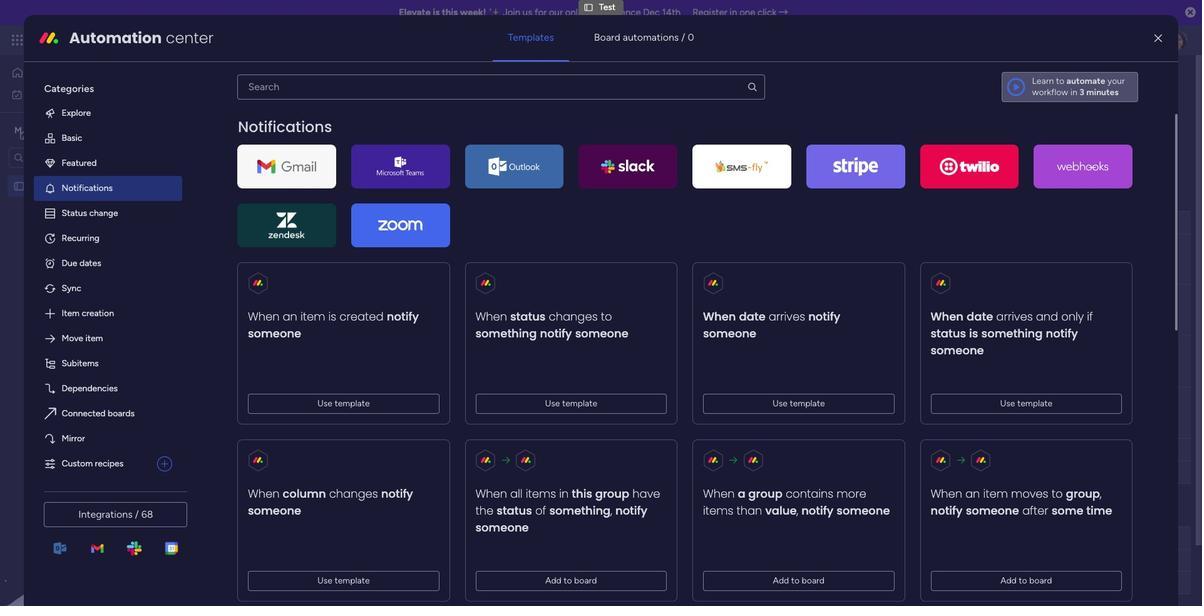 Task type: vqa. For each thing, say whether or not it's contained in the screenshot.
FILE
no



Task type: locate. For each thing, give the bounding box(es) containing it.
someone inside when status changes   to something notify someone
[[576, 326, 629, 341]]

arrives inside when date arrives   and only if status is something notify someone
[[997, 309, 1033, 324]]

0 vertical spatial changes
[[549, 309, 598, 324]]

group
[[596, 486, 630, 502], [749, 486, 783, 502], [1067, 486, 1101, 502]]

lottie animation image
[[0, 480, 160, 606]]

notify inside when column changes notify someone
[[382, 486, 414, 502]]

0 vertical spatial new
[[195, 150, 213, 161]]

changes for status
[[549, 309, 598, 324]]

, up time
[[1101, 486, 1102, 502]]

2 horizontal spatial of
[[536, 503, 547, 519]]

2 vertical spatial in
[[560, 486, 569, 502]]

1 add to board from the left
[[546, 576, 597, 586]]

test down the new project button
[[215, 190, 239, 206]]

new project down 'main table' "button"
[[195, 150, 244, 161]]

assessment
[[308, 506, 378, 522]]

join
[[503, 7, 521, 18]]

column information image
[[917, 533, 927, 543]]

, down contains
[[797, 503, 799, 519]]

item left moves
[[984, 486, 1009, 502]]

when inside 'when an item is created notify someone'
[[248, 309, 280, 324]]

work
[[101, 33, 124, 47], [42, 89, 61, 99]]

a
[[738, 486, 746, 502]]

use template button
[[248, 394, 440, 414], [476, 394, 667, 414], [704, 394, 895, 414], [931, 394, 1123, 414], [248, 571, 440, 591]]

than
[[737, 503, 763, 519]]

dec
[[643, 7, 660, 18], [615, 409, 629, 418]]

someone inside when date arrives   and only if status is something notify someone
[[931, 343, 985, 358]]

1 vertical spatial see
[[571, 94, 586, 105]]

items for than
[[704, 503, 734, 519]]

notifications up "status change"
[[62, 183, 113, 193]]

in
[[730, 7, 738, 18], [1071, 87, 1078, 98], [560, 486, 569, 502]]

set
[[365, 95, 377, 105]]

3 board from the left
[[1030, 576, 1053, 586]]

1 group from the left
[[596, 486, 630, 502]]

0 horizontal spatial status
[[62, 208, 87, 219]]

2 add to board button from the left
[[704, 571, 895, 591]]

status
[[511, 309, 546, 324], [931, 326, 967, 341], [497, 503, 533, 519]]

sync
[[62, 283, 81, 294]]

0 vertical spatial your
[[1108, 76, 1125, 86]]

our
[[549, 7, 563, 18]]

project down pipeline
[[313, 217, 341, 227]]

production down v2 search image
[[242, 190, 305, 206]]

items
[[526, 486, 557, 502], [704, 503, 734, 519]]

2 add from the left
[[774, 576, 790, 586]]

use template for is
[[1001, 398, 1053, 409]]

in left one in the top right of the page
[[730, 7, 738, 18]]

when inside "when an item moves to group , notify someone after some time"
[[931, 486, 963, 502]]

items right all
[[526, 486, 557, 502]]

1 vertical spatial in
[[1071, 87, 1078, 98]]

0 vertical spatial item
[[301, 309, 326, 324]]

1 horizontal spatial ,
[[797, 503, 799, 519]]

see left plans
[[219, 34, 234, 45]]

2 date from the left
[[967, 309, 994, 324]]

templates button
[[493, 22, 569, 53]]

notifications option
[[34, 176, 183, 201]]

stuck
[[530, 408, 553, 418]]

new down 'main table' "button"
[[195, 150, 213, 161]]

an left moves
[[966, 486, 981, 502]]

2 vertical spatial status
[[497, 503, 533, 519]]

monday work management
[[56, 33, 195, 47]]

item right move
[[85, 333, 103, 344]]

1 horizontal spatial this
[[572, 486, 593, 502]]

→
[[779, 7, 789, 18]]

1 horizontal spatial and
[[1037, 309, 1059, 324]]

group up value on the right
[[749, 486, 783, 502]]

use
[[318, 398, 333, 409], [545, 398, 561, 409], [773, 398, 788, 409], [1001, 398, 1016, 409], [318, 576, 333, 586]]

explore
[[62, 108, 91, 118]]

,
[[1101, 486, 1102, 502], [611, 503, 613, 519], [797, 503, 799, 519]]

main table
[[209, 117, 251, 128]]

in up status of something , notify someone
[[560, 486, 569, 502]]

your inside 'your workflow in'
[[1108, 76, 1125, 86]]

notify inside 'when an item is created notify someone'
[[387, 309, 419, 324]]

2 horizontal spatial in
[[1071, 87, 1078, 98]]

when for when an item is created notify someone
[[248, 309, 280, 324]]

manage any type of project. assign owners, set timelines and keep track of where your project stands.
[[192, 95, 592, 105]]

template for someone
[[790, 398, 826, 409]]

add
[[546, 576, 562, 586], [774, 576, 790, 586], [1001, 576, 1017, 586]]

board
[[575, 576, 597, 586], [802, 576, 825, 586], [1030, 576, 1053, 586]]

select product image
[[11, 34, 24, 46]]

chart
[[311, 117, 333, 128]]

/ for integrations / 68
[[135, 509, 139, 520]]

0 vertical spatial status
[[62, 208, 87, 219]]

test for test building
[[237, 305, 253, 316]]

0 horizontal spatial notifications
[[62, 183, 113, 193]]

0 vertical spatial an
[[283, 309, 298, 324]]

2 arrives from the left
[[997, 309, 1033, 324]]

test building
[[237, 305, 287, 316]]

/ for invite / 1
[[1138, 73, 1141, 84]]

0 horizontal spatial add
[[546, 576, 562, 586]]

0 vertical spatial items
[[526, 486, 557, 502]]

notify inside when date arrives   and only if status is something notify someone
[[1047, 326, 1079, 341]]

1 vertical spatial is
[[329, 309, 337, 324]]

someone inside status of something , notify someone
[[476, 520, 529, 535]]

1 horizontal spatial add
[[774, 576, 790, 586]]

invite
[[1114, 73, 1135, 84]]

items inside 'contains more items than'
[[704, 503, 734, 519]]

0 vertical spatial in
[[730, 7, 738, 18]]

connected boards option
[[34, 401, 183, 426]]

of inside status of something , notify someone
[[536, 503, 547, 519]]

/ left 68
[[135, 509, 139, 520]]

item creation option
[[34, 301, 183, 326]]

when inside when status changes   to something notify someone
[[476, 309, 508, 324]]

date inside when date arrives notify someone
[[740, 309, 766, 324]]

help
[[1107, 575, 1129, 587]]

of right track
[[477, 95, 485, 105]]

0 horizontal spatial board
[[575, 576, 597, 586]]

all
[[511, 486, 523, 502]]

if
[[1088, 309, 1094, 324]]

in left 3
[[1071, 87, 1078, 98]]

public board image
[[13, 180, 25, 192]]

0 vertical spatial production
[[242, 190, 305, 206]]

changes inside when column changes notify someone
[[330, 486, 378, 502]]

this left the week!
[[442, 7, 458, 18]]

publishing
[[255, 408, 296, 418]]

of right type
[[261, 95, 269, 105]]

, inside status of something , notify someone
[[611, 503, 613, 519]]

use template button for is
[[931, 394, 1123, 414]]

1 horizontal spatial see
[[571, 94, 586, 105]]

date inside when date arrives   and only if status is something notify someone
[[967, 309, 994, 324]]

1 vertical spatial status
[[529, 533, 555, 543]]

dependencies
[[62, 383, 118, 394]]

mirror option
[[34, 426, 183, 452]]

your right where
[[514, 95, 531, 105]]

0 horizontal spatial changes
[[330, 486, 378, 502]]

0 horizontal spatial work
[[42, 89, 61, 99]]

group left 'have'
[[596, 486, 630, 502]]

notifications inside option
[[62, 183, 113, 193]]

home button
[[8, 63, 135, 83]]

items down when a group
[[704, 503, 734, 519]]

home
[[29, 67, 53, 78]]

and inside when date arrives   and only if status is something notify someone
[[1037, 309, 1059, 324]]

1 horizontal spatial something
[[550, 503, 611, 519]]

0 horizontal spatial is
[[329, 309, 337, 324]]

2 horizontal spatial board
[[1030, 576, 1053, 586]]

contains more items than
[[704, 486, 867, 519]]

production
[[242, 190, 305, 206], [243, 506, 305, 522]]

1 horizontal spatial arrives
[[997, 309, 1033, 324]]

0 horizontal spatial something
[[476, 326, 537, 341]]

main right 'workspace' icon
[[29, 124, 51, 136]]

2 vertical spatial project
[[257, 254, 286, 264]]

when for when status changes   to something notify someone
[[476, 309, 508, 324]]

work inside button
[[42, 89, 61, 99]]

an for moves
[[966, 486, 981, 502]]

2 horizontal spatial is
[[970, 326, 979, 341]]

work right my
[[42, 89, 61, 99]]

management
[[126, 33, 195, 47]]

contains
[[786, 486, 834, 502]]

0 horizontal spatial group
[[596, 486, 630, 502]]

this up status of something , notify someone
[[572, 486, 593, 502]]

1 horizontal spatial status
[[529, 533, 555, 543]]

0 horizontal spatial items
[[526, 486, 557, 502]]

2 horizontal spatial item
[[984, 486, 1009, 502]]

production inside field
[[242, 190, 305, 206]]

2 vertical spatial /
[[135, 509, 139, 520]]

0 horizontal spatial main
[[29, 124, 51, 136]]

1 vertical spatial changes
[[330, 486, 378, 502]]

main left 'table'
[[209, 117, 228, 128]]

1 horizontal spatial new
[[237, 254, 255, 264]]

1 horizontal spatial item
[[301, 309, 326, 324]]

2 horizontal spatial project
[[313, 217, 341, 227]]

0 vertical spatial /
[[682, 31, 686, 43]]

have the
[[476, 486, 661, 519]]

item right building
[[301, 309, 326, 324]]

to
[[1056, 76, 1065, 86], [601, 309, 613, 324], [1052, 486, 1063, 502], [564, 576, 573, 586], [792, 576, 800, 586], [1019, 576, 1028, 586]]

an up testing
[[283, 309, 298, 324]]

workflow
[[1033, 87, 1069, 98]]

use template for someone
[[773, 398, 826, 409]]

when for when a group
[[704, 486, 735, 502]]

an for is
[[283, 309, 298, 324]]

0 vertical spatial status
[[511, 309, 546, 324]]

1 horizontal spatial changes
[[549, 309, 598, 324]]

test left building
[[237, 305, 253, 316]]

2 horizontal spatial add to board
[[1001, 576, 1053, 586]]

0 horizontal spatial this
[[442, 7, 458, 18]]

1 board from the left
[[575, 576, 597, 586]]

status down have the
[[529, 533, 555, 543]]

2 board from the left
[[802, 576, 825, 586]]

project up building
[[257, 254, 286, 264]]

register
[[693, 7, 728, 18]]

0 horizontal spatial see
[[219, 34, 234, 45]]

0 vertical spatial this
[[442, 7, 458, 18]]

use template
[[318, 398, 370, 409], [545, 398, 598, 409], [773, 398, 826, 409], [1001, 398, 1053, 409], [318, 576, 370, 586]]

1 horizontal spatial add to board button
[[704, 571, 895, 591]]

status inside option
[[62, 208, 87, 219]]

arrives inside when date arrives notify someone
[[769, 309, 806, 324]]

test left publishing
[[237, 408, 253, 418]]

learn
[[1033, 76, 1054, 86]]

None search field
[[238, 74, 765, 100]]

due
[[62, 258, 77, 269]]

2 horizontal spatial ,
[[1101, 486, 1102, 502]]

something inside when date arrives   and only if status is something notify someone
[[982, 326, 1043, 341]]

0 horizontal spatial item
[[85, 333, 103, 344]]

item creation
[[62, 308, 114, 319]]

new up test building
[[237, 254, 255, 264]]

this
[[442, 7, 458, 18], [572, 486, 593, 502]]

1 vertical spatial production
[[243, 506, 305, 522]]

notifications down project.
[[238, 116, 333, 137]]

0 horizontal spatial new
[[195, 150, 213, 161]]

test publishing
[[237, 408, 296, 418]]

new project up test building
[[237, 254, 286, 264]]

0 vertical spatial project
[[215, 150, 244, 161]]

1 add from the left
[[546, 576, 562, 586]]

0 horizontal spatial arrives
[[769, 309, 806, 324]]

in inside 'your workflow in'
[[1071, 87, 1078, 98]]

low
[[707, 305, 723, 316]]

2 horizontal spatial /
[[1138, 73, 1141, 84]]

0 horizontal spatial /
[[135, 509, 139, 520]]

dec left 14
[[615, 409, 629, 418]]

project left "angle down" icon
[[215, 150, 244, 161]]

0 horizontal spatial an
[[283, 309, 298, 324]]

1 horizontal spatial is
[[433, 7, 440, 18]]

created
[[340, 309, 384, 324]]

0 horizontal spatial your
[[514, 95, 531, 105]]

see inside button
[[219, 34, 234, 45]]

someone inside "when an item moves to group , notify someone after some time"
[[967, 503, 1020, 519]]

test left testing
[[237, 356, 253, 367]]

items for in
[[526, 486, 557, 502]]

board for something
[[575, 576, 597, 586]]

/ left 0
[[682, 31, 686, 43]]

to inside "when an item moves to group , notify someone after some time"
[[1052, 486, 1063, 502]]

Search for a column type search field
[[238, 74, 765, 100]]

status inside field
[[529, 533, 555, 543]]

when inside when column changes notify someone
[[248, 486, 280, 502]]

14
[[631, 409, 640, 418]]

1 horizontal spatial board
[[802, 576, 825, 586]]

1 arrives from the left
[[769, 309, 806, 324]]

1 date from the left
[[740, 309, 766, 324]]

1 vertical spatial and
[[1037, 309, 1059, 324]]

date for when date arrives notify someone
[[740, 309, 766, 324]]

categories
[[44, 83, 94, 95]]

item inside "when an item moves to group , notify someone after some time"
[[984, 486, 1009, 502]]

and left keep
[[417, 95, 431, 105]]

is
[[433, 7, 440, 18], [329, 309, 337, 324], [970, 326, 979, 341]]

1 vertical spatial new project
[[237, 254, 286, 264]]

68
[[141, 509, 153, 520]]

register in one click → link
[[693, 7, 789, 18]]

featured option
[[34, 151, 183, 176]]

move item
[[62, 333, 103, 344]]

dec left 14th
[[643, 7, 660, 18]]

Timeline field
[[871, 531, 910, 545]]

2 vertical spatial item
[[984, 486, 1009, 502]]

of
[[261, 95, 269, 105], [477, 95, 485, 105], [536, 503, 547, 519]]

1 horizontal spatial an
[[966, 486, 981, 502]]

production inside field
[[243, 506, 305, 522]]

your up minutes
[[1108, 76, 1125, 86]]

when for when an item moves to group , notify someone after some time
[[931, 486, 963, 502]]

option
[[0, 175, 160, 177]]

1 vertical spatial project
[[313, 217, 341, 227]]

test right online
[[599, 2, 616, 12]]

group up some
[[1067, 486, 1101, 502]]

1 horizontal spatial main
[[209, 117, 228, 128]]

1 horizontal spatial your
[[1108, 76, 1125, 86]]

/ left 1
[[1138, 73, 1141, 84]]

when inside when date arrives notify someone
[[704, 309, 737, 324]]

1 vertical spatial new
[[237, 254, 255, 264]]

explore option
[[34, 101, 183, 126]]

dependencies option
[[34, 376, 183, 401]]

use for someone
[[773, 398, 788, 409]]

use for is
[[1001, 398, 1016, 409]]

something
[[476, 326, 537, 341], [982, 326, 1043, 341], [550, 503, 611, 519]]

main inside "button"
[[209, 117, 228, 128]]

dec 14
[[615, 409, 640, 418]]

test right public board image
[[29, 181, 46, 191]]

workspace
[[53, 124, 103, 136]]

1 horizontal spatial /
[[682, 31, 686, 43]]

dates
[[80, 258, 101, 269]]

1 vertical spatial items
[[704, 503, 734, 519]]

1 add to board button from the left
[[476, 571, 667, 591]]

1 vertical spatial /
[[1138, 73, 1141, 84]]

work right monday
[[101, 33, 124, 47]]

keep
[[434, 95, 453, 105]]

status up recurring
[[62, 208, 87, 219]]

use template for notify
[[545, 398, 598, 409]]

2 horizontal spatial group
[[1067, 486, 1101, 502]]

see for see plans
[[219, 34, 234, 45]]

1 horizontal spatial work
[[101, 33, 124, 47]]

0 horizontal spatial ,
[[611, 503, 613, 519]]

0 horizontal spatial project
[[215, 150, 244, 161]]

help button
[[1096, 571, 1140, 591]]

1 horizontal spatial in
[[730, 7, 738, 18]]

production for post
[[243, 506, 305, 522]]

arrives for and
[[997, 309, 1033, 324]]

see for see more
[[571, 94, 586, 105]]

, inside "when an item moves to group , notify someone after some time"
[[1101, 486, 1102, 502]]

3 add to board button from the left
[[931, 571, 1123, 591]]

group inside "when an item moves to group , notify someone after some time"
[[1067, 486, 1101, 502]]

1 horizontal spatial items
[[704, 503, 734, 519]]

0 horizontal spatial date
[[740, 309, 766, 324]]

1 horizontal spatial date
[[967, 309, 994, 324]]

changes
[[549, 309, 598, 324], [330, 486, 378, 502]]

Test Production Pipeline field
[[212, 190, 356, 207]]

status of something , notify someone
[[476, 503, 648, 535]]

add for ,
[[774, 576, 790, 586]]

week!
[[460, 7, 486, 18]]

assign
[[304, 95, 330, 105]]

see left more
[[571, 94, 586, 105]]

1
[[1143, 73, 1147, 84]]

changes inside when status changes   to something notify someone
[[549, 309, 598, 324]]

3 group from the left
[[1067, 486, 1101, 502]]

, down when all items in this group
[[611, 503, 613, 519]]

an inside 'when an item is created notify someone'
[[283, 309, 298, 324]]

when inside when date arrives   and only if status is something notify someone
[[931, 309, 964, 324]]

1 vertical spatial notifications
[[62, 183, 113, 193]]

status change option
[[34, 201, 183, 226]]

add to board
[[546, 576, 597, 586], [774, 576, 825, 586], [1001, 576, 1053, 586]]

item inside 'when an item is created notify someone'
[[301, 309, 326, 324]]

2 horizontal spatial something
[[982, 326, 1043, 341]]

recurring
[[62, 233, 100, 244]]

status
[[62, 208, 87, 219], [529, 533, 555, 543]]

main inside workspace selection element
[[29, 124, 51, 136]]

see more link
[[570, 93, 610, 106]]

2 add to board from the left
[[774, 576, 825, 586]]

2 vertical spatial is
[[970, 326, 979, 341]]

3 add from the left
[[1001, 576, 1017, 586]]

more
[[588, 94, 609, 105]]

template for notify
[[563, 398, 598, 409]]

and left only
[[1037, 309, 1059, 324]]

1 horizontal spatial add to board
[[774, 576, 825, 586]]

of down when all items in this group
[[536, 503, 547, 519]]

test inside field
[[215, 190, 239, 206]]

0 horizontal spatial dec
[[615, 409, 629, 418]]

item for when an item is created notify someone
[[301, 309, 326, 324]]

1 vertical spatial this
[[572, 486, 593, 502]]

collapse board header image
[[1164, 118, 1174, 128]]

0 vertical spatial work
[[101, 33, 124, 47]]

integrations
[[78, 509, 133, 520]]

move item option
[[34, 326, 183, 351]]

add to board for ,
[[774, 576, 825, 586]]

learn to automate
[[1033, 76, 1106, 86]]

production down column
[[243, 506, 305, 522]]

an inside "when an item moves to group , notify someone after some time"
[[966, 486, 981, 502]]

owners,
[[332, 95, 363, 105]]

on
[[550, 305, 560, 316]]



Task type: describe. For each thing, give the bounding box(es) containing it.
0 horizontal spatial and
[[417, 95, 431, 105]]

notify inside when date arrives notify someone
[[809, 309, 841, 324]]

someone inside when column changes notify someone
[[248, 503, 302, 519]]

14th
[[662, 7, 681, 18]]

sort
[[477, 151, 493, 161]]

test inside list box
[[29, 181, 46, 191]]

when for when date arrives   and only if status is something notify someone
[[931, 309, 964, 324]]

use template button for someone
[[704, 394, 895, 414]]

us
[[523, 7, 533, 18]]

when for when column changes notify someone
[[248, 486, 280, 502]]

column
[[283, 486, 326, 502]]

my work button
[[8, 84, 135, 104]]

Status field
[[526, 531, 558, 545]]

add to board for of
[[546, 576, 597, 586]]

manage
[[192, 95, 223, 105]]

notify inside status of something , notify someone
[[616, 503, 648, 519]]

workspace image
[[12, 124, 24, 137]]

work for my
[[42, 89, 61, 99]]

v2 overdue deadline image
[[588, 305, 598, 317]]

changes for column
[[330, 486, 378, 502]]

something inside when status changes   to something notify someone
[[476, 326, 537, 341]]

register in one click →
[[693, 7, 789, 18]]

basic
[[62, 133, 82, 143]]

hide
[[525, 151, 543, 161]]

status change
[[62, 208, 118, 219]]

arrow down image
[[438, 148, 453, 163]]

use for notify
[[545, 398, 561, 409]]

see plans
[[219, 34, 257, 45]]

automation
[[69, 27, 162, 48]]

time
[[1087, 503, 1113, 519]]

someone inside when date arrives notify someone
[[704, 326, 757, 341]]

elevate
[[399, 7, 431, 18]]

0 horizontal spatial of
[[261, 95, 269, 105]]

not started
[[518, 254, 565, 265]]

3
[[1080, 87, 1085, 98]]

creation
[[82, 308, 114, 319]]

project inside button
[[215, 150, 244, 161]]

status for status change
[[62, 208, 87, 219]]

stands.
[[564, 95, 592, 105]]

templates
[[508, 31, 554, 43]]

workspace selection element
[[12, 123, 105, 139]]

show board description image
[[240, 73, 255, 85]]

activity
[[1031, 73, 1062, 84]]

board automations / 0
[[594, 31, 694, 43]]

test list box
[[0, 173, 160, 366]]

search image
[[747, 81, 758, 93]]

test for test publishing
[[237, 408, 253, 418]]

v2 search image
[[282, 149, 291, 163]]

main for main table
[[209, 117, 228, 128]]

test for test testing
[[237, 356, 253, 367]]

0 horizontal spatial in
[[560, 486, 569, 502]]

custom recipes option
[[34, 452, 152, 477]]

someone inside 'when an item is created notify someone'
[[248, 326, 302, 341]]

0 vertical spatial is
[[433, 7, 440, 18]]

when status changes   to something notify someone
[[476, 309, 629, 341]]

Search field
[[291, 147, 329, 165]]

2 group from the left
[[749, 486, 783, 502]]

Owner field
[[453, 531, 485, 545]]

gantt
[[270, 117, 292, 128]]

automation  center image
[[39, 28, 59, 48]]

use template button for notify
[[476, 394, 667, 414]]

item for when an item moves to group , notify someone after some time
[[984, 486, 1009, 502]]

click
[[758, 7, 777, 18]]

m
[[14, 125, 22, 136]]

invite / 1 button
[[1090, 69, 1152, 89]]

testing
[[255, 356, 284, 367]]

1 vertical spatial dec
[[615, 409, 629, 418]]

Search in workspace field
[[26, 150, 105, 165]]

0 vertical spatial notifications
[[238, 116, 333, 137]]

online
[[565, 7, 591, 18]]

pipeline
[[307, 190, 353, 206]]

move
[[62, 333, 83, 344]]

test production pipeline
[[215, 190, 353, 206]]

status for status
[[529, 533, 555, 543]]

started
[[535, 254, 565, 265]]

3 add to board from the left
[[1001, 576, 1053, 586]]

when date arrives   and only if status is something notify someone
[[931, 309, 1094, 358]]

when for when date arrives notify someone
[[704, 309, 737, 324]]

conference
[[593, 7, 641, 18]]

sync option
[[34, 276, 183, 301]]

post production assessment
[[215, 506, 378, 522]]

for
[[535, 7, 547, 18]]

minutes
[[1087, 87, 1119, 98]]

angle down image
[[255, 151, 261, 161]]

integrations / 68 button
[[44, 502, 188, 527]]

1 vertical spatial your
[[514, 95, 531, 105]]

production for test
[[242, 190, 305, 206]]

lottie animation element
[[0, 480, 160, 606]]

test for test production pipeline
[[215, 190, 239, 206]]

see more
[[571, 94, 609, 105]]

group for when all items in this group
[[596, 486, 630, 502]]

post
[[215, 506, 240, 522]]

the
[[476, 503, 494, 519]]

0
[[688, 31, 694, 43]]

due dates
[[62, 258, 101, 269]]

it
[[562, 305, 568, 316]]

is inside when date arrives   and only if status is something notify someone
[[970, 326, 979, 341]]

due dates option
[[34, 251, 183, 276]]

track
[[455, 95, 474, 105]]

notify inside "when an item moves to group , notify someone after some time"
[[931, 503, 963, 519]]

main workspace
[[29, 124, 103, 136]]

any
[[225, 95, 239, 105]]

after
[[1023, 503, 1049, 519]]

only
[[1062, 309, 1085, 324]]

medium
[[699, 408, 731, 418]]

categories heading
[[34, 72, 183, 101]]

test testing
[[237, 356, 284, 367]]

status inside when status changes   to something notify someone
[[511, 309, 546, 324]]

new inside button
[[195, 150, 213, 161]]

james peterson image
[[1168, 30, 1188, 50]]

mirror
[[62, 433, 85, 444]]

my
[[28, 89, 40, 99]]

activity button
[[1026, 69, 1085, 89]]

add to favorites image
[[261, 72, 274, 85]]

basic option
[[34, 126, 183, 151]]

timelines
[[379, 95, 415, 105]]

featured
[[62, 158, 97, 168]]

recurring option
[[34, 226, 183, 251]]

some
[[1052, 503, 1084, 519]]

something inside status of something , notify someone
[[550, 503, 611, 519]]

add to board button for of
[[476, 571, 667, 591]]

board for notify
[[802, 576, 825, 586]]

work for monday
[[101, 33, 124, 47]]

project
[[533, 95, 562, 105]]

change
[[89, 208, 118, 219]]

is inside 'when an item is created notify someone'
[[329, 309, 337, 324]]

when for when all items in this group
[[476, 486, 508, 502]]

to inside when status changes   to something notify someone
[[601, 309, 613, 324]]

✨
[[489, 7, 501, 18]]

1 horizontal spatial of
[[477, 95, 485, 105]]

integrations / 68
[[78, 509, 153, 520]]

add for of
[[546, 576, 562, 586]]

custom
[[62, 458, 93, 469]]

elevate is this week! ✨ join us for our online conference dec 14th
[[399, 7, 681, 18]]

subitems option
[[34, 351, 183, 376]]

person
[[355, 151, 382, 161]]

template for is
[[1018, 398, 1053, 409]]

arrives for notify
[[769, 309, 806, 324]]

Post Production Assessment field
[[212, 506, 381, 522]]

group for when an item moves to group , notify someone after some time
[[1067, 486, 1101, 502]]

person button
[[335, 146, 390, 166]]

add to board button for ,
[[704, 571, 895, 591]]

sort button
[[457, 146, 501, 166]]

your workflow in
[[1033, 76, 1125, 98]]

value
[[766, 503, 797, 519]]

status inside when date arrives   and only if status is something notify someone
[[931, 326, 967, 341]]

timeline
[[874, 533, 907, 543]]

1 horizontal spatial project
[[257, 254, 286, 264]]

item inside option
[[85, 333, 103, 344]]

subitems
[[62, 358, 99, 369]]

hide button
[[505, 146, 551, 166]]

main for main workspace
[[29, 124, 51, 136]]

automation center
[[69, 27, 214, 48]]

moves
[[1012, 486, 1049, 502]]

notify inside when status changes   to something notify someone
[[540, 326, 572, 341]]

1 horizontal spatial dec
[[643, 7, 660, 18]]

status inside status of something , notify someone
[[497, 503, 533, 519]]

item
[[62, 308, 80, 319]]

owner
[[456, 533, 482, 543]]

categories list box
[[34, 72, 193, 477]]

when an item is created notify someone
[[248, 309, 419, 341]]

new project inside button
[[195, 150, 244, 161]]

date for when date arrives   and only if status is something notify someone
[[967, 309, 994, 324]]

see plans button
[[202, 31, 263, 49]]



